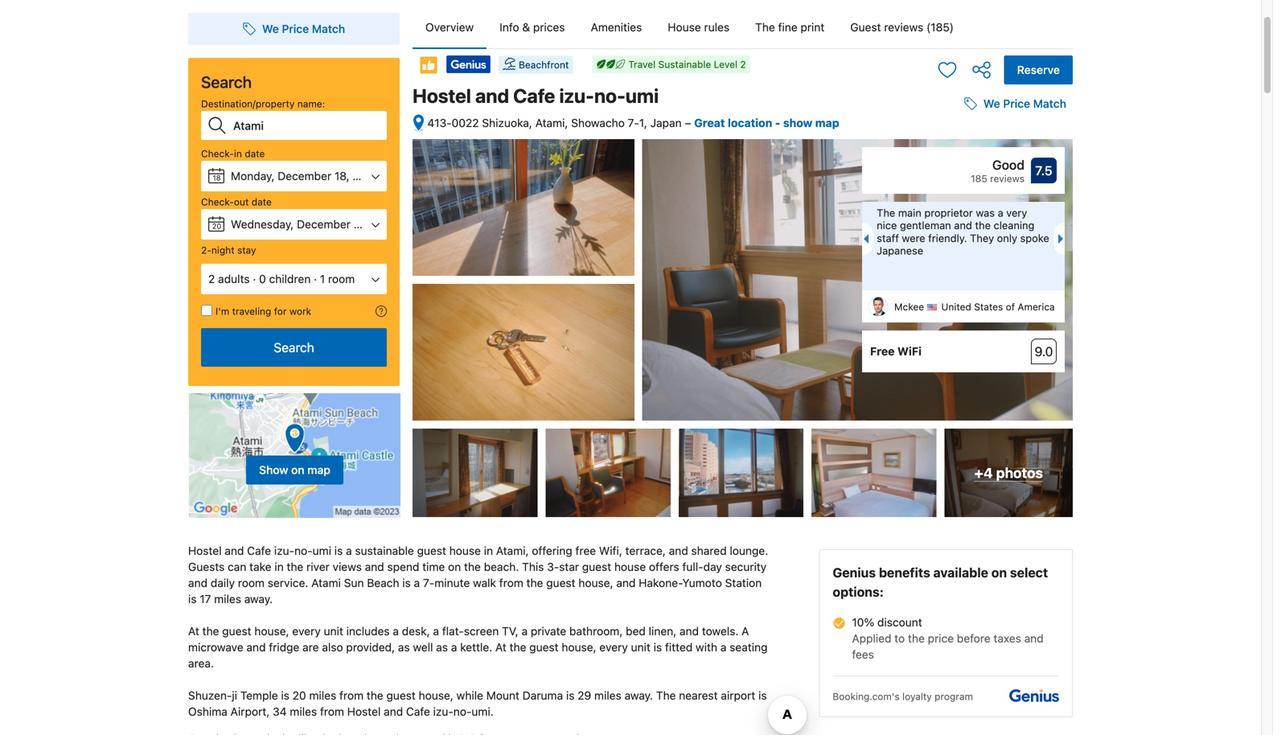 Task type: vqa. For each thing, say whether or not it's contained in the screenshot.
the topmost up
no



Task type: locate. For each thing, give the bounding box(es) containing it.
umi inside hostel and cafe izu-no-umi is a sustainable guest house in atami, offering free wifi, terrace, and shared lounge. guests can take in the river views and spend time on the beach. this 3-star guest house offers full-day security and daily room service. atami sun beach is a 7-minute walk from the guest house, and hakone-yumoto station is 17 miles away. at the guest house, every unit includes a desk, a flat-screen tv, a private bathroom, bed linen, and towels. a microwave and fridge are also provided, as well as a kettle. at the guest house, every unit is fitted with a seating area. shuzen-ji temple is 20 miles from the guest house, while mount daruma is 29 miles away. the nearest airport is oshima airport, 34 miles from hostel and cafe izu-no-umi.
[[313, 544, 331, 558]]

the main proprietor was a very nice gentleman and the cleaning staff were friendly.  they only spoke japanese
[[877, 207, 1050, 257]]

1 horizontal spatial izu-
[[433, 705, 454, 719]]

0 vertical spatial cafe
[[513, 84, 555, 107]]

no-
[[595, 84, 626, 107], [294, 544, 313, 558], [454, 705, 472, 719]]

1 horizontal spatial cafe
[[406, 705, 430, 719]]

and left fridge
[[247, 641, 266, 654]]

on up minute
[[448, 560, 461, 574]]

2 check- from the top
[[201, 196, 234, 208]]

atami, up beach.
[[496, 544, 529, 558]]

2023 right 18,
[[353, 169, 380, 183]]

cafe down beachfront
[[513, 84, 555, 107]]

great location - show map button
[[695, 116, 840, 130]]

1 vertical spatial in
[[484, 544, 493, 558]]

0 horizontal spatial the
[[656, 689, 676, 703]]

izu- up 'service.'
[[274, 544, 294, 558]]

izu- up "showacho"
[[560, 84, 595, 107]]

guest reviews (185)
[[851, 21, 954, 34]]

bathroom,
[[570, 625, 623, 638]]

check- down 18
[[201, 196, 234, 208]]

on left select
[[992, 565, 1007, 581]]

room down take
[[238, 577, 265, 590]]

desk,
[[402, 625, 430, 638]]

in up beach.
[[484, 544, 493, 558]]

check- for out
[[201, 196, 234, 208]]

and up beach
[[365, 560, 384, 574]]

towels.
[[702, 625, 739, 638]]

hostel up 413-
[[413, 84, 471, 107]]

the up 'service.'
[[287, 560, 304, 574]]

the up 'nice'
[[877, 207, 896, 219]]

at down tv,
[[496, 641, 507, 654]]

0 vertical spatial in
[[234, 148, 242, 159]]

we price match button up name:
[[236, 14, 352, 43]]

izu- for hostel and cafe izu-no-umi is a sustainable guest house in atami, offering free wifi, terrace, and shared lounge. guests can take in the river views and spend time on the beach. this 3-star guest house offers full-day security and daily room service. atami sun beach is a 7-minute walk from the guest house, and hakone-yumoto station is 17 miles away. at the guest house, every unit includes a desk, a flat-screen tv, a private bathroom, bed linen, and towels. a microwave and fridge are also provided, as well as a kettle. at the guest house, every unit is fitted with a seating area. shuzen-ji temple is 20 miles from the guest house, while mount daruma is 29 miles away. the nearest airport is oshima airport, 34 miles from hostel and cafe izu-no-umi.
[[274, 544, 294, 558]]

1 vertical spatial cafe
[[247, 544, 271, 558]]

was
[[976, 207, 995, 219]]

info & prices
[[500, 21, 565, 34]]

at up 'microwave'
[[188, 625, 199, 638]]

program
[[935, 691, 973, 703]]

house up minute
[[449, 544, 481, 558]]

1 vertical spatial we
[[984, 97, 1001, 110]]

0 vertical spatial from
[[499, 577, 524, 590]]

views
[[333, 560, 362, 574]]

1 · from the left
[[253, 272, 256, 286]]

info & prices link
[[487, 6, 578, 48]]

rated good element
[[871, 155, 1025, 175]]

search
[[201, 72, 252, 91], [274, 340, 314, 355]]

reviews inside guest reviews (185) "link"
[[884, 21, 924, 34]]

unit down 'bed'
[[631, 641, 651, 654]]

is down spend at the left of the page
[[403, 577, 411, 590]]

date for check-out date
[[252, 196, 272, 208]]

0 vertical spatial every
[[292, 625, 321, 638]]

0 horizontal spatial umi
[[313, 544, 331, 558]]

7- down time
[[423, 577, 435, 590]]

map inside the search section
[[308, 463, 331, 477]]

is up views
[[335, 544, 343, 558]]

18
[[213, 174, 221, 182]]

1 vertical spatial map
[[308, 463, 331, 477]]

in
[[234, 148, 242, 159], [484, 544, 493, 558], [275, 560, 284, 574]]

match down reserve button
[[1034, 97, 1067, 110]]

1 vertical spatial every
[[600, 641, 628, 654]]

cafe for hostel and cafe izu-no-umi is a sustainable guest house in atami, offering free wifi, terrace, and shared lounge. guests can take in the river views and spend time on the beach. this 3-star guest house offers full-day security and daily room service. atami sun beach is a 7-minute walk from the guest house, and hakone-yumoto station is 17 miles away. at the guest house, every unit includes a desk, a flat-screen tv, a private bathroom, bed linen, and towels. a microwave and fridge are also provided, as well as a kettle. at the guest house, every unit is fitted with a seating area. shuzen-ji temple is 20 miles from the guest house, while mount daruma is 29 miles away. the nearest airport is oshima airport, 34 miles from hostel and cafe izu-no-umi.
[[247, 544, 271, 558]]

0 vertical spatial date
[[245, 148, 265, 159]]

1 horizontal spatial match
[[1034, 97, 1067, 110]]

1 vertical spatial we price match button
[[958, 89, 1073, 118]]

security
[[725, 560, 767, 574]]

a down spend at the left of the page
[[414, 577, 420, 590]]

from down also
[[340, 689, 364, 703]]

every up are
[[292, 625, 321, 638]]

is left 17
[[188, 593, 197, 606]]

1 horizontal spatial away.
[[625, 689, 653, 703]]

reserve
[[1018, 63, 1060, 76]]

1 vertical spatial the
[[877, 207, 896, 219]]

december for wednesday,
[[297, 218, 351, 231]]

on inside genius benefits available on select options:
[[992, 565, 1007, 581]]

the
[[975, 219, 991, 231], [287, 560, 304, 574], [464, 560, 481, 574], [527, 577, 543, 590], [202, 625, 219, 638], [908, 632, 925, 645], [510, 641, 527, 654], [367, 689, 384, 703]]

room inside hostel and cafe izu-no-umi is a sustainable guest house in atami, offering free wifi, terrace, and shared lounge. guests can take in the river views and spend time on the beach. this 3-star guest house offers full-day security and daily room service. atami sun beach is a 7-minute walk from the guest house, and hakone-yumoto station is 17 miles away. at the guest house, every unit includes a desk, a flat-screen tv, a private bathroom, bed linen, and towels. a microwave and fridge are also provided, as well as a kettle. at the guest house, every unit is fitted with a seating area. shuzen-ji temple is 20 miles from the guest house, while mount daruma is 29 miles away. the nearest airport is oshima airport, 34 miles from hostel and cafe izu-no-umi.
[[238, 577, 265, 590]]

united
[[942, 301, 972, 313]]

0 vertical spatial the
[[756, 21, 775, 34]]

1 horizontal spatial house
[[615, 560, 646, 574]]

0 horizontal spatial on
[[291, 463, 305, 477]]

on inside hostel and cafe izu-no-umi is a sustainable guest house in atami, offering free wifi, terrace, and shared lounge. guests can take in the river views and spend time on the beach. this 3-star guest house offers full-day security and daily room service. atami sun beach is a 7-minute walk from the guest house, and hakone-yumoto station is 17 miles away. at the guest house, every unit includes a desk, a flat-screen tv, a private bathroom, bed linen, and towels. a microwave and fridge are also provided, as well as a kettle. at the guest house, every unit is fitted with a seating area. shuzen-ji temple is 20 miles from the guest house, while mount daruma is 29 miles away. the nearest airport is oshima airport, 34 miles from hostel and cafe izu-no-umi.
[[448, 560, 461, 574]]

mount
[[487, 689, 520, 703]]

a inside 'the main proprietor was a very nice gentleman and the cleaning staff were friendly.  they only spoke japanese'
[[998, 207, 1004, 219]]

1 horizontal spatial unit
[[631, 641, 651, 654]]

the inside hostel and cafe izu-no-umi is a sustainable guest house in atami, offering free wifi, terrace, and shared lounge. guests can take in the river views and spend time on the beach. this 3-star guest house offers full-day security and daily room service. atami sun beach is a 7-minute walk from the guest house, and hakone-yumoto station is 17 miles away. at the guest house, every unit includes a desk, a flat-screen tv, a private bathroom, bed linen, and towels. a microwave and fridge are also provided, as well as a kettle. at the guest house, every unit is fitted with a seating area. shuzen-ji temple is 20 miles from the guest house, while mount daruma is 29 miles away. the nearest airport is oshima airport, 34 miles from hostel and cafe izu-no-umi.
[[656, 689, 676, 703]]

2 horizontal spatial hostel
[[413, 84, 471, 107]]

date up monday,
[[245, 148, 265, 159]]

nearest
[[679, 689, 718, 703]]

1 horizontal spatial reviews
[[991, 173, 1025, 184]]

the inside 'the main proprietor was a very nice gentleman and the cleaning staff were friendly.  they only spoke japanese'
[[877, 207, 896, 219]]

nice
[[877, 219, 897, 231]]

7- left japan
[[628, 116, 640, 130]]

on inside the search section
[[291, 463, 305, 477]]

0 vertical spatial no-
[[595, 84, 626, 107]]

miles down daily
[[214, 593, 241, 606]]

every down bathroom,
[[600, 641, 628, 654]]

1 horizontal spatial every
[[600, 641, 628, 654]]

1 horizontal spatial in
[[275, 560, 284, 574]]

2 adults · 0 children · 1 room
[[208, 272, 355, 286]]

full-
[[683, 560, 704, 574]]

overview
[[426, 21, 474, 34]]

staff
[[877, 232, 899, 244]]

0 vertical spatial 2023
[[353, 169, 380, 183]]

guest
[[417, 544, 446, 558], [582, 560, 612, 574], [546, 577, 576, 590], [222, 625, 251, 638], [530, 641, 559, 654], [387, 689, 416, 703]]

the inside 10% discount applied to the price before taxes and fees
[[908, 632, 925, 645]]

price down reserve button
[[1004, 97, 1031, 110]]

-
[[775, 116, 781, 130]]

from right 34
[[320, 705, 344, 719]]

december for monday,
[[278, 169, 332, 183]]

hostel for hostel and cafe izu-no-umi
[[413, 84, 471, 107]]

1 vertical spatial house
[[615, 560, 646, 574]]

0 horizontal spatial hostel
[[188, 544, 222, 558]]

0 horizontal spatial away.
[[244, 593, 273, 606]]

2 horizontal spatial izu-
[[560, 84, 595, 107]]

price
[[928, 632, 954, 645]]

the left fine
[[756, 21, 775, 34]]

a left desk,
[[393, 625, 399, 638]]

a up views
[[346, 544, 352, 558]]

0 horizontal spatial 20
[[212, 222, 221, 231]]

1 vertical spatial 2
[[208, 272, 215, 286]]

1 horizontal spatial we price match button
[[958, 89, 1073, 118]]

1 vertical spatial atami,
[[496, 544, 529, 558]]

previous image
[[859, 234, 869, 244]]

room inside dropdown button
[[328, 272, 355, 286]]

airport,
[[231, 705, 270, 719]]

0 horizontal spatial search
[[201, 72, 252, 91]]

1 vertical spatial room
[[238, 577, 265, 590]]

only
[[997, 232, 1018, 244]]

beachfront
[[519, 59, 569, 70]]

1 vertical spatial date
[[252, 196, 272, 208]]

0 vertical spatial search
[[201, 72, 252, 91]]

house down terrace,
[[615, 560, 646, 574]]

a left 'flat-'
[[433, 625, 439, 638]]

a right was at the top
[[998, 207, 1004, 219]]

genius benefits available on select options:
[[833, 565, 1048, 600]]

0 vertical spatial price
[[282, 22, 309, 35]]

december left 18,
[[278, 169, 332, 183]]

we up good
[[984, 97, 1001, 110]]

guest reviews (185) link
[[838, 6, 967, 48]]

2 vertical spatial no-
[[454, 705, 472, 719]]

reviews left (185)
[[884, 21, 924, 34]]

·
[[253, 272, 256, 286], [314, 272, 317, 286]]

1 vertical spatial at
[[496, 641, 507, 654]]

0 horizontal spatial at
[[188, 625, 199, 638]]

december
[[278, 169, 332, 183], [297, 218, 351, 231]]

hostel up guests
[[188, 544, 222, 558]]

0 vertical spatial izu-
[[560, 84, 595, 107]]

29
[[578, 689, 592, 703]]

the left nearest
[[656, 689, 676, 703]]

proprietor
[[925, 207, 973, 219]]

7.5
[[1036, 163, 1053, 178]]

friendly.
[[929, 232, 968, 244]]

shizuoka,
[[482, 116, 533, 130]]

as right the well
[[436, 641, 448, 654]]

check- up 18
[[201, 148, 234, 159]]

house, down star
[[579, 577, 614, 590]]

1 horizontal spatial room
[[328, 272, 355, 286]]

0 vertical spatial december
[[278, 169, 332, 183]]

amenities link
[[578, 6, 655, 48]]

cafe up take
[[247, 544, 271, 558]]

house rules
[[668, 21, 730, 34]]

1 vertical spatial price
[[1004, 97, 1031, 110]]

0
[[259, 272, 266, 286]]

house, up fridge
[[255, 625, 289, 638]]

1 vertical spatial 2023
[[373, 218, 401, 231]]

1 vertical spatial no-
[[294, 544, 313, 558]]

izu- left umi.
[[433, 705, 454, 719]]

0 horizontal spatial map
[[308, 463, 331, 477]]

away.
[[244, 593, 273, 606], [625, 689, 653, 703]]

1 vertical spatial reviews
[[991, 173, 1025, 184]]

scored 9.0 element
[[1031, 339, 1057, 365]]

1 vertical spatial unit
[[631, 641, 651, 654]]

0 vertical spatial match
[[312, 22, 345, 35]]

0 vertical spatial unit
[[324, 625, 343, 638]]

monday, december 18, 2023
[[231, 169, 380, 183]]

0 horizontal spatial ·
[[253, 272, 256, 286]]

0 vertical spatial map
[[816, 116, 840, 130]]

1 vertical spatial december
[[297, 218, 351, 231]]

umi for hostel and cafe izu-no-umi
[[626, 84, 659, 107]]

10%
[[852, 616, 875, 629]]

away. down take
[[244, 593, 273, 606]]

and right taxes
[[1025, 632, 1044, 645]]

price up name:
[[282, 22, 309, 35]]

· left 0
[[253, 272, 256, 286]]

atami, down hostel and cafe izu-no-umi
[[536, 116, 568, 130]]

1 horizontal spatial on
[[448, 560, 461, 574]]

we inside the search section
[[262, 22, 279, 35]]

room right 1
[[328, 272, 355, 286]]

hostel
[[413, 84, 471, 107], [188, 544, 222, 558], [347, 705, 381, 719]]

2 vertical spatial the
[[656, 689, 676, 703]]

main
[[899, 207, 922, 219]]

very
[[1007, 207, 1028, 219]]

japan
[[651, 116, 682, 130]]

from down beach.
[[499, 577, 524, 590]]

valign  initial image
[[419, 56, 438, 75]]

0 vertical spatial atami,
[[536, 116, 568, 130]]

the up they
[[975, 219, 991, 231]]

and up fitted
[[680, 625, 699, 638]]

the right to
[[908, 632, 925, 645]]

match inside the search section
[[312, 22, 345, 35]]

price inside the search section
[[282, 22, 309, 35]]

reviews inside good 185 reviews
[[991, 173, 1025, 184]]

house, down bathroom,
[[562, 641, 597, 654]]

options:
[[833, 585, 884, 600]]

and inside 'the main proprietor was a very nice gentleman and the cleaning staff were friendly.  they only spoke japanese'
[[954, 219, 973, 231]]

fees
[[852, 648, 874, 661]]

0 vertical spatial house
[[449, 544, 481, 558]]

0 horizontal spatial we
[[262, 22, 279, 35]]

minute
[[435, 577, 470, 590]]

we price match button down reserve button
[[958, 89, 1073, 118]]

in up 'service.'
[[275, 560, 284, 574]]

1 horizontal spatial ·
[[314, 272, 317, 286]]

2-
[[201, 245, 212, 256]]

34
[[273, 705, 287, 719]]

1 horizontal spatial no-
[[454, 705, 472, 719]]

star
[[559, 560, 579, 574]]

0 vertical spatial we price match
[[262, 22, 345, 35]]

1 check- from the top
[[201, 148, 234, 159]]

atami,
[[536, 116, 568, 130], [496, 544, 529, 558]]

1 horizontal spatial atami,
[[536, 116, 568, 130]]

the inside 'the main proprietor was a very nice gentleman and the cleaning staff were friendly.  they only spoke japanese'
[[975, 219, 991, 231]]

booking.com's
[[833, 691, 900, 703]]

december left 20,
[[297, 218, 351, 231]]

date right the out
[[252, 196, 272, 208]]

0 horizontal spatial we price match
[[262, 22, 345, 35]]

while
[[457, 689, 484, 703]]

20 up "night"
[[212, 222, 221, 231]]

1 horizontal spatial search
[[274, 340, 314, 355]]

amenities
[[591, 21, 642, 34]]

2 right level
[[741, 59, 746, 70]]

and inside 10% discount applied to the price before taxes and fees
[[1025, 632, 1044, 645]]

print
[[801, 21, 825, 34]]

check- for in
[[201, 148, 234, 159]]

1 vertical spatial match
[[1034, 97, 1067, 110]]

1 vertical spatial 20
[[293, 689, 306, 703]]

1 horizontal spatial 20
[[293, 689, 306, 703]]

1 vertical spatial 7-
[[423, 577, 435, 590]]

unit up also
[[324, 625, 343, 638]]

2023 for wednesday, december 20, 2023
[[373, 218, 401, 231]]

show on map
[[259, 463, 331, 477]]

and down proprietor
[[954, 219, 973, 231]]

17
[[200, 593, 211, 606]]

river
[[307, 560, 330, 574]]

we up destination/property name:
[[262, 22, 279, 35]]

20 inside the search section
[[212, 222, 221, 231]]

0 vertical spatial reviews
[[884, 21, 924, 34]]

as left the well
[[398, 641, 410, 654]]

wednesday, december 20, 2023
[[231, 218, 401, 231]]

1 horizontal spatial 2
[[741, 59, 746, 70]]

0 vertical spatial check-
[[201, 148, 234, 159]]

guest
[[851, 21, 881, 34]]

in inside the search section
[[234, 148, 242, 159]]

kettle.
[[460, 641, 493, 654]]

1 horizontal spatial we price match
[[984, 97, 1067, 110]]

we
[[262, 22, 279, 35], [984, 97, 1001, 110]]

2 adults · 0 children · 1 room button
[[201, 264, 387, 294]]

match up name:
[[312, 22, 345, 35]]

1 vertical spatial check-
[[201, 196, 234, 208]]

reviews down good
[[991, 173, 1025, 184]]

0 vertical spatial 20
[[212, 222, 221, 231]]

0 horizontal spatial we price match button
[[236, 14, 352, 43]]

cafe
[[513, 84, 555, 107], [247, 544, 271, 558], [406, 705, 430, 719]]

0 horizontal spatial 2
[[208, 272, 215, 286]]

we price match inside the search section
[[262, 22, 345, 35]]

0 vertical spatial we price match button
[[236, 14, 352, 43]]

select
[[1010, 565, 1048, 581]]

hostel down provided,
[[347, 705, 381, 719]]

house,
[[579, 577, 614, 590], [255, 625, 289, 638], [562, 641, 597, 654], [419, 689, 454, 703]]

0 horizontal spatial cafe
[[247, 544, 271, 558]]

0 vertical spatial we
[[262, 22, 279, 35]]

offering
[[532, 544, 573, 558]]

1 horizontal spatial at
[[496, 641, 507, 654]]

0 horizontal spatial atami,
[[496, 544, 529, 558]]

umi.
[[472, 705, 494, 719]]

2 vertical spatial izu-
[[433, 705, 454, 719]]

a right tv,
[[522, 625, 528, 638]]

20,
[[354, 218, 370, 231]]

applied
[[852, 632, 892, 645]]

walk
[[473, 577, 496, 590]]

available
[[934, 565, 989, 581]]

· left 1
[[314, 272, 317, 286]]

in up monday,
[[234, 148, 242, 159]]

0 horizontal spatial reviews
[[884, 21, 924, 34]]

2023 right 20,
[[373, 218, 401, 231]]

1 horizontal spatial hostel
[[347, 705, 381, 719]]

screen
[[464, 625, 499, 638]]

cafe left umi.
[[406, 705, 430, 719]]

date for check-in date
[[245, 148, 265, 159]]

1 vertical spatial hostel
[[188, 544, 222, 558]]

if you select this option, we'll show you popular business travel features like breakfast, wifi and free parking. image
[[376, 306, 387, 317], [376, 306, 387, 317]]

good 185 reviews
[[971, 157, 1025, 184]]

we price match down reserve button
[[984, 97, 1067, 110]]

2 horizontal spatial cafe
[[513, 84, 555, 107]]

0 horizontal spatial room
[[238, 577, 265, 590]]

2 vertical spatial in
[[275, 560, 284, 574]]

the down tv,
[[510, 641, 527, 654]]



Task type: describe. For each thing, give the bounding box(es) containing it.
20 inside hostel and cafe izu-no-umi is a sustainable guest house in atami, offering free wifi, terrace, and shared lounge. guests can take in the river views and spend time on the beach. this 3-star guest house offers full-day security and daily room service. atami sun beach is a 7-minute walk from the guest house, and hakone-yumoto station is 17 miles away. at the guest house, every unit includes a desk, a flat-screen tv, a private bathroom, bed linen, and towels. a microwave and fridge are also provided, as well as a kettle. at the guest house, every unit is fitted with a seating area. shuzen-ji temple is 20 miles from the guest house, while mount daruma is 29 miles away. the nearest airport is oshima airport, 34 miles from hostel and cafe izu-no-umi.
[[293, 689, 306, 703]]

miles right 34
[[290, 705, 317, 719]]

japanese
[[877, 245, 924, 257]]

is up 34
[[281, 689, 290, 703]]

cafe for hostel and cafe izu-no-umi
[[513, 84, 555, 107]]

and up 17
[[188, 577, 208, 590]]

and down provided,
[[384, 705, 403, 719]]

&
[[522, 21, 530, 34]]

the up walk
[[464, 560, 481, 574]]

0 horizontal spatial unit
[[324, 625, 343, 638]]

guests
[[188, 560, 225, 574]]

daruma
[[523, 689, 563, 703]]

1 horizontal spatial 7-
[[628, 116, 640, 130]]

spend
[[387, 560, 419, 574]]

microwave
[[188, 641, 244, 654]]

hostel and cafe izu-no-umi is a sustainable guest house in atami, offering free wifi, terrace, and shared lounge. guests can take in the river views and spend time on the beach. this 3-star guest house offers full-day security and daily room service. atami sun beach is a 7-minute walk from the guest house, and hakone-yumoto station is 17 miles away. at the guest house, every unit includes a desk, a flat-screen tv, a private bathroom, bed linen, and towels. a microwave and fridge are also provided, as well as a kettle. at the guest house, every unit is fitted with a seating area. shuzen-ji temple is 20 miles from the guest house, while mount daruma is 29 miles away. the nearest airport is oshima airport, 34 miles from hostel and cafe izu-no-umi.
[[188, 544, 772, 719]]

guest down the well
[[387, 689, 416, 703]]

adults
[[218, 272, 250, 286]]

–
[[685, 116, 691, 130]]

2 vertical spatial hostel
[[347, 705, 381, 719]]

house, left while
[[419, 689, 454, 703]]

work
[[290, 306, 311, 317]]

wednesday,
[[231, 218, 294, 231]]

413-0022 shizuoka, atami, showacho 7-1, japan – great location - show map
[[428, 116, 840, 130]]

hostel and cafe izu-no-umi
[[413, 84, 659, 107]]

lounge.
[[730, 544, 769, 558]]

the down this
[[527, 577, 543, 590]]

miles down also
[[309, 689, 336, 703]]

beach.
[[484, 560, 519, 574]]

before
[[957, 632, 991, 645]]

a
[[742, 625, 749, 638]]

2023 for monday, december 18, 2023
[[353, 169, 380, 183]]

provided,
[[346, 641, 395, 654]]

search inside button
[[274, 340, 314, 355]]

1 as from the left
[[398, 641, 410, 654]]

2 horizontal spatial in
[[484, 544, 493, 558]]

tv,
[[502, 625, 519, 638]]

free
[[871, 345, 895, 358]]

umi for hostel and cafe izu-no-umi is a sustainable guest house in atami, offering free wifi, terrace, and shared lounge. guests can take in the river views and spend time on the beach. this 3-star guest house offers full-day security and daily room service. atami sun beach is a 7-minute walk from the guest house, and hakone-yumoto station is 17 miles away. at the guest house, every unit includes a desk, a flat-screen tv, a private bathroom, bed linen, and towels. a microwave and fridge are also provided, as well as a kettle. at the guest house, every unit is fitted with a seating area. shuzen-ji temple is 20 miles from the guest house, while mount daruma is 29 miles away. the nearest airport is oshima airport, 34 miles from hostel and cafe izu-no-umi.
[[313, 544, 331, 558]]

no- for hostel and cafe izu-no-umi is a sustainable guest house in atami, offering free wifi, terrace, and shared lounge. guests can take in the river views and spend time on the beach. this 3-star guest house offers full-day security and daily room service. atami sun beach is a 7-minute walk from the guest house, and hakone-yumoto station is 17 miles away. at the guest house, every unit includes a desk, a flat-screen tv, a private bathroom, bed linen, and towels. a microwave and fridge are also provided, as well as a kettle. at the guest house, every unit is fitted with a seating area. shuzen-ji temple is 20 miles from the guest house, while mount daruma is 29 miles away. the nearest airport is oshima airport, 34 miles from hostel and cafe izu-no-umi.
[[294, 544, 313, 558]]

next image
[[1059, 234, 1068, 244]]

loyalty
[[903, 691, 932, 703]]

with
[[696, 641, 718, 654]]

is left 29
[[566, 689, 575, 703]]

and up can in the bottom of the page
[[225, 544, 244, 558]]

guest up 'microwave'
[[222, 625, 251, 638]]

0 horizontal spatial house
[[449, 544, 481, 558]]

7- inside hostel and cafe izu-no-umi is a sustainable guest house in atami, offering free wifi, terrace, and shared lounge. guests can take in the river views and spend time on the beach. this 3-star guest house offers full-day security and daily room service. atami sun beach is a 7-minute walk from the guest house, and hakone-yumoto station is 17 miles away. at the guest house, every unit includes a desk, a flat-screen tv, a private bathroom, bed linen, and towels. a microwave and fridge are also provided, as well as a kettle. at the guest house, every unit is fitted with a seating area. shuzen-ji temple is 20 miles from the guest house, while mount daruma is 29 miles away. the nearest airport is oshima airport, 34 miles from hostel and cafe izu-no-umi.
[[423, 577, 435, 590]]

413-
[[428, 116, 452, 130]]

destination/property name:
[[201, 98, 325, 109]]

out
[[234, 196, 249, 208]]

were
[[902, 232, 926, 244]]

day
[[704, 560, 722, 574]]

1 horizontal spatial we
[[984, 97, 1001, 110]]

bed
[[626, 625, 646, 638]]

sustainable
[[659, 59, 711, 70]]

sustainable
[[355, 544, 414, 558]]

atami, inside hostel and cafe izu-no-umi is a sustainable guest house in atami, offering free wifi, terrace, and shared lounge. guests can take in the river views and spend time on the beach. this 3-star guest house offers full-day security and daily room service. atami sun beach is a 7-minute walk from the guest house, and hakone-yumoto station is 17 miles away. at the guest house, every unit includes a desk, a flat-screen tv, a private bathroom, bed linen, and towels. a microwave and fridge are also provided, as well as a kettle. at the guest house, every unit is fitted with a seating area. shuzen-ji temple is 20 miles from the guest house, while mount daruma is 29 miles away. the nearest airport is oshima airport, 34 miles from hostel and cafe izu-no-umi.
[[496, 544, 529, 558]]

location
[[728, 116, 773, 130]]

i'm traveling for work
[[216, 306, 311, 317]]

ji
[[232, 689, 237, 703]]

show
[[259, 463, 288, 477]]

search section
[[182, 0, 406, 519]]

booking.com's loyalty program
[[833, 691, 973, 703]]

travel sustainable level 2
[[629, 59, 746, 70]]

3-
[[547, 560, 559, 574]]

benefits
[[879, 565, 931, 581]]

18,
[[335, 169, 350, 183]]

and up shizuoka,
[[475, 84, 509, 107]]

the up 'microwave'
[[202, 625, 219, 638]]

this
[[522, 560, 544, 574]]

is right airport
[[759, 689, 767, 703]]

gentleman
[[900, 219, 952, 231]]

discount
[[878, 616, 923, 629]]

9.0
[[1035, 344, 1054, 359]]

1 horizontal spatial price
[[1004, 97, 1031, 110]]

Where are you going? field
[[227, 111, 387, 140]]

hostel for hostel and cafe izu-no-umi is a sustainable guest house in atami, offering free wifi, terrace, and shared lounge. guests can take in the river views and spend time on the beach. this 3-star guest house offers full-day security and daily room service. atami sun beach is a 7-minute walk from the guest house, and hakone-yumoto station is 17 miles away. at the guest house, every unit includes a desk, a flat-screen tv, a private bathroom, bed linen, and towels. a microwave and fridge are also provided, as well as a kettle. at the guest house, every unit is fitted with a seating area. shuzen-ji temple is 20 miles from the guest house, while mount daruma is 29 miles away. the nearest airport is oshima airport, 34 miles from hostel and cafe izu-no-umi.
[[188, 544, 222, 558]]

station
[[725, 577, 762, 590]]

the for the fine print
[[756, 21, 775, 34]]

izu- for hostel and cafe izu-no-umi
[[560, 84, 595, 107]]

guest down "private" at the bottom
[[530, 641, 559, 654]]

cleaning
[[994, 219, 1035, 231]]

+4
[[975, 465, 993, 481]]

name:
[[297, 98, 325, 109]]

and up full-
[[669, 544, 689, 558]]

0 vertical spatial away.
[[244, 593, 273, 606]]

showacho
[[571, 116, 625, 130]]

check-in date
[[201, 148, 265, 159]]

airport
[[721, 689, 756, 703]]

the for the main proprietor was a very nice gentleman and the cleaning staff were friendly.  they only spoke japanese
[[877, 207, 896, 219]]

area.
[[188, 657, 214, 670]]

of
[[1006, 301, 1015, 313]]

2 vertical spatial cafe
[[406, 705, 430, 719]]

atami
[[312, 577, 341, 590]]

2-night stay
[[201, 245, 256, 256]]

2 vertical spatial from
[[320, 705, 344, 719]]

fine
[[778, 21, 798, 34]]

search button
[[201, 328, 387, 367]]

guest down free
[[582, 560, 612, 574]]

and left hakone-
[[617, 577, 636, 590]]

house
[[668, 21, 701, 34]]

the fine print link
[[743, 6, 838, 48]]

reserve button
[[1005, 56, 1073, 84]]

2 as from the left
[[436, 641, 448, 654]]

(185)
[[927, 21, 954, 34]]

a down 'flat-'
[[451, 641, 457, 654]]

terrace,
[[626, 544, 666, 558]]

1 vertical spatial away.
[[625, 689, 653, 703]]

the down provided,
[[367, 689, 384, 703]]

scored 7.5 element
[[1031, 158, 1057, 184]]

for
[[274, 306, 287, 317]]

wifi,
[[599, 544, 623, 558]]

miles right 29
[[595, 689, 622, 703]]

spoke
[[1021, 232, 1050, 244]]

no- for hostel and cafe izu-no-umi
[[595, 84, 626, 107]]

time
[[423, 560, 445, 574]]

2 · from the left
[[314, 272, 317, 286]]

house rules link
[[655, 6, 743, 48]]

guest down '3-'
[[546, 577, 576, 590]]

0 vertical spatial 2
[[741, 59, 746, 70]]

is down linen,
[[654, 641, 662, 654]]

fridge
[[269, 641, 300, 654]]

shuzen-
[[188, 689, 232, 703]]

fitted
[[665, 641, 693, 654]]

daily
[[211, 577, 235, 590]]

take
[[250, 560, 272, 574]]

a down "towels."
[[721, 641, 727, 654]]

2 inside dropdown button
[[208, 272, 215, 286]]

click to open map view image
[[413, 114, 425, 133]]

taxes
[[994, 632, 1022, 645]]

overview link
[[413, 6, 487, 48]]

0 horizontal spatial every
[[292, 625, 321, 638]]

guest up time
[[417, 544, 446, 558]]

1 vertical spatial from
[[340, 689, 364, 703]]

includes
[[346, 625, 390, 638]]

hakone-
[[639, 577, 683, 590]]



